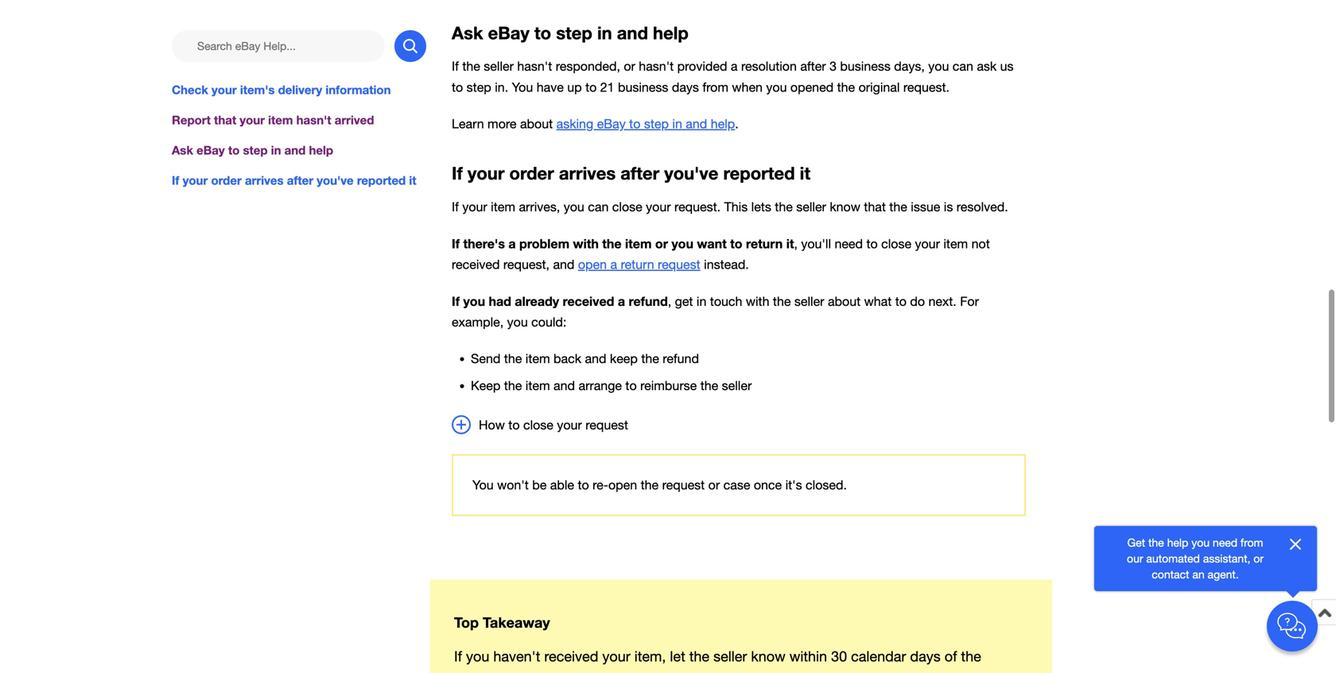 Task type: describe. For each thing, give the bounding box(es) containing it.
if there's a problem with the item or you want to return it
[[452, 236, 794, 251]]

check your item's delivery information link
[[172, 81, 426, 99]]

up
[[567, 80, 582, 94]]

send
[[471, 352, 501, 366]]

the inside , get in touch with the seller about what to do next. for example, you could:
[[773, 294, 791, 309]]

delivery
[[278, 83, 322, 97]]

and inside , you'll need to close your item not received request, and
[[553, 257, 575, 272]]

let
[[670, 648, 685, 665]]

0 vertical spatial business
[[840, 59, 891, 74]]

learn more about asking ebay to step in and help .
[[452, 116, 739, 131]]

item's
[[240, 83, 275, 97]]

reimburse
[[640, 379, 697, 393]]

be
[[532, 478, 547, 493]]

item up open a return request link
[[625, 236, 652, 251]]

, for if there's a problem with the item or you want to return it
[[794, 236, 798, 251]]

you down resolution
[[766, 80, 787, 94]]

opened
[[790, 80, 834, 94]]

what
[[864, 294, 892, 309]]

once
[[754, 478, 782, 493]]

0 vertical spatial open
[[578, 257, 607, 272]]

request,
[[503, 257, 550, 272]]

seller up how to close your request dropdown button
[[722, 379, 752, 393]]

check
[[172, 83, 208, 97]]

your down the more
[[468, 163, 505, 184]]

seller up the you'll
[[796, 199, 826, 214]]

1 horizontal spatial ask
[[452, 22, 483, 43]]

already
[[515, 294, 559, 309]]

0 horizontal spatial ask ebay to step in and help
[[172, 143, 333, 158]]

with for touch
[[746, 294, 769, 309]]

you up example,
[[463, 294, 485, 309]]

you up open a return request instead.
[[672, 236, 693, 251]]

of
[[945, 648, 957, 665]]

haven't
[[493, 648, 540, 665]]

arrived
[[335, 113, 374, 127]]

is
[[944, 199, 953, 214]]

for
[[960, 294, 979, 309]]

days inside 'if the seller hasn't responded, or hasn't provided a resolution after 3 business days, you can ask us to step in. you have up to 21 business days from when you opened the original request.'
[[672, 80, 699, 94]]

ask ebay to step in and help link
[[172, 142, 426, 159]]

check your item's delivery information
[[172, 83, 391, 97]]

2 horizontal spatial hasn't
[[639, 59, 674, 74]]

0 vertical spatial request
[[658, 257, 700, 272]]

you'll
[[801, 236, 831, 251]]

touch
[[710, 294, 742, 309]]

could:
[[531, 315, 567, 330]]

get the help you need from our automated assistant, or contact an agent.
[[1127, 536, 1264, 581]]

1 vertical spatial received
[[563, 294, 614, 309]]

1 horizontal spatial if your order arrives after you've reported it
[[452, 163, 810, 184]]

to left 21
[[585, 80, 597, 94]]

help inside get the help you need from our automated assistant, or contact an agent.
[[1167, 536, 1188, 550]]

need inside get the help you need from our automated assistant, or contact an agent.
[[1213, 536, 1237, 550]]

if inside "link"
[[172, 173, 179, 188]]

re-
[[593, 478, 608, 493]]

0 horizontal spatial ask
[[172, 143, 193, 158]]

to left re-
[[578, 478, 589, 493]]

arrives inside if your order arrives after you've reported it "link"
[[245, 173, 284, 188]]

our
[[1127, 552, 1143, 565]]

report that your item hasn't arrived link
[[172, 111, 426, 129]]

agent.
[[1208, 568, 1239, 581]]

order inside "link"
[[211, 173, 242, 188]]

your inside "link"
[[183, 173, 208, 188]]

item down check your item's delivery information
[[268, 113, 293, 127]]

to down keep
[[625, 379, 637, 393]]

resolved.
[[957, 199, 1008, 214]]

want
[[697, 236, 727, 251]]

have
[[537, 80, 564, 94]]

example,
[[452, 315, 504, 330]]

your down item's
[[240, 113, 265, 127]]

your up there's
[[462, 199, 487, 214]]

top
[[454, 614, 479, 632]]

1 horizontal spatial arrives
[[559, 163, 616, 184]]

if inside if you haven't received your item, let the seller know within 30 calendar days of the
[[454, 648, 462, 665]]

instead.
[[704, 257, 749, 272]]

calendar
[[851, 648, 906, 665]]

if your order arrives after you've reported it inside "link"
[[172, 173, 416, 188]]

a up request,
[[509, 236, 516, 251]]

asking
[[556, 116, 593, 131]]

your inside , you'll need to close your item not received request, and
[[915, 236, 940, 251]]

3
[[830, 59, 837, 74]]

keep
[[471, 379, 501, 393]]

and left .
[[686, 116, 707, 131]]

there's
[[463, 236, 505, 251]]

in up responded,
[[597, 22, 612, 43]]

1 vertical spatial refund
[[663, 352, 699, 366]]

an
[[1192, 568, 1205, 581]]

if the seller hasn't responded, or hasn't provided a resolution after 3 business days, you can ask us to step in. you have up to 21 business days from when you opened the original request.
[[452, 59, 1014, 94]]

2 vertical spatial request
[[662, 478, 705, 493]]

or left case
[[708, 478, 720, 493]]

1 horizontal spatial that
[[864, 199, 886, 214]]

1 horizontal spatial it
[[786, 236, 794, 251]]

do
[[910, 294, 925, 309]]

takeaway
[[483, 614, 550, 632]]

in left .
[[672, 116, 682, 131]]

us
[[1000, 59, 1014, 74]]

and up arrange
[[585, 352, 606, 366]]

or inside get the help you need from our automated assistant, or contact an agent.
[[1254, 552, 1264, 565]]

asking ebay to step in and help link
[[556, 116, 735, 131]]

this
[[724, 199, 748, 214]]

if your order arrives after you've reported it link
[[172, 172, 426, 189]]

ask
[[977, 59, 997, 74]]

, you'll need to close your item not received request, and
[[452, 236, 990, 272]]

help down when
[[711, 116, 735, 131]]

1 vertical spatial you
[[472, 478, 494, 493]]

not
[[972, 236, 990, 251]]

won't
[[497, 478, 529, 493]]

it's
[[785, 478, 802, 493]]

you right days,
[[928, 59, 949, 74]]

can inside 'if the seller hasn't responded, or hasn't provided a resolution after 3 business days, you can ask us to step in. you have up to 21 business days from when you opened the original request.'
[[953, 59, 973, 74]]

1 vertical spatial ebay
[[597, 116, 626, 131]]

contact
[[1152, 568, 1189, 581]]

how to close your request button
[[452, 416, 1026, 435]]

learn
[[452, 116, 484, 131]]

send the item back and keep the refund
[[471, 352, 699, 366]]

back
[[554, 352, 581, 366]]

if inside 'if the seller hasn't responded, or hasn't provided a resolution after 3 business days, you can ask us to step in. you have up to 21 business days from when you opened the original request.'
[[452, 59, 459, 74]]

0 vertical spatial about
[[520, 116, 553, 131]]

0 vertical spatial close
[[612, 199, 642, 214]]

original
[[859, 80, 900, 94]]

item,
[[634, 648, 666, 665]]

keep the item and arrange to reimburse the seller
[[471, 379, 752, 393]]

days inside if you haven't received your item, let the seller know within 30 calendar days of the
[[910, 648, 941, 665]]

open a return request instead.
[[578, 257, 749, 272]]

case
[[723, 478, 750, 493]]

to up learn
[[452, 80, 463, 94]]

, get in touch with the seller about what to do next. for example, you could:
[[452, 294, 979, 330]]

from inside get the help you need from our automated assistant, or contact an agent.
[[1241, 536, 1263, 550]]

information
[[326, 83, 391, 97]]

to inside how to close your request dropdown button
[[508, 418, 520, 433]]

your up if there's a problem with the item or you want to return it
[[646, 199, 671, 214]]

.
[[735, 116, 739, 131]]

it inside "link"
[[409, 173, 416, 188]]

in inside , get in touch with the seller about what to do next. for example, you could:
[[697, 294, 706, 309]]

item inside , you'll need to close your item not received request, and
[[943, 236, 968, 251]]

item left back
[[525, 352, 550, 366]]



Task type: locate. For each thing, give the bounding box(es) containing it.
0 horizontal spatial open
[[578, 257, 607, 272]]

1 horizontal spatial reported
[[723, 163, 795, 184]]

0 vertical spatial ask ebay to step in and help
[[452, 22, 689, 43]]

help
[[653, 22, 689, 43], [711, 116, 735, 131], [309, 143, 333, 158], [1167, 536, 1188, 550]]

with for problem
[[573, 236, 599, 251]]

days,
[[894, 59, 925, 74]]

0 horizontal spatial ebay
[[197, 143, 225, 158]]

a inside 'if the seller hasn't responded, or hasn't provided a resolution after 3 business days, you can ask us to step in. you have up to 21 business days from when you opened the original request.'
[[731, 59, 738, 74]]

responded,
[[556, 59, 620, 74]]

you right arrives,
[[564, 199, 584, 214]]

seller
[[484, 59, 514, 74], [796, 199, 826, 214], [794, 294, 824, 309], [722, 379, 752, 393], [713, 648, 747, 665]]

0 horizontal spatial that
[[214, 113, 236, 127]]

0 vertical spatial received
[[452, 257, 500, 272]]

close inside dropdown button
[[523, 418, 553, 433]]

to down report that your item hasn't arrived
[[228, 143, 240, 158]]

reported inside if your order arrives after you've reported it "link"
[[357, 173, 406, 188]]

can left the ask
[[953, 59, 973, 74]]

problem
[[519, 236, 570, 251]]

1 vertical spatial with
[[746, 294, 769, 309]]

get the help you need from our automated assistant, or contact an agent. tooltip
[[1120, 535, 1271, 583]]

0 horizontal spatial it
[[409, 173, 416, 188]]

received up could:
[[563, 294, 614, 309]]

get
[[1127, 536, 1145, 550]]

1 vertical spatial know
[[751, 648, 786, 665]]

ask
[[452, 22, 483, 43], [172, 143, 193, 158]]

reported
[[723, 163, 795, 184], [357, 173, 406, 188]]

with inside , get in touch with the seller about what to do next. for example, you could:
[[746, 294, 769, 309]]

keep
[[610, 352, 638, 366]]

0 horizontal spatial you've
[[317, 173, 354, 188]]

if your order arrives after you've reported it
[[452, 163, 810, 184], [172, 173, 416, 188]]

seller inside , get in touch with the seller about what to do next. for example, you could:
[[794, 294, 824, 309]]

your
[[212, 83, 237, 97], [240, 113, 265, 127], [468, 163, 505, 184], [183, 173, 208, 188], [462, 199, 487, 214], [646, 199, 671, 214], [915, 236, 940, 251], [557, 418, 582, 433], [602, 648, 630, 665]]

1 vertical spatial ,
[[668, 294, 671, 309]]

hasn't up have
[[517, 59, 552, 74]]

you won't be able to re-open the request or case once it's closed.
[[472, 478, 847, 493]]

0 vertical spatial know
[[830, 199, 860, 214]]

0 horizontal spatial need
[[835, 236, 863, 251]]

1 vertical spatial days
[[910, 648, 941, 665]]

if
[[452, 59, 459, 74], [452, 163, 463, 184], [172, 173, 179, 188], [452, 199, 459, 214], [452, 236, 460, 251], [452, 294, 460, 309], [454, 648, 462, 665]]

0 vertical spatial request.
[[903, 80, 950, 94]]

a down open a return request link
[[618, 294, 625, 309]]

arrives,
[[519, 199, 560, 214]]

1 vertical spatial open
[[608, 478, 637, 493]]

item left arrives,
[[491, 199, 515, 214]]

1 vertical spatial close
[[881, 236, 911, 251]]

to right asking
[[629, 116, 641, 131]]

step inside 'if the seller hasn't responded, or hasn't provided a resolution after 3 business days, you can ask us to step in. you have up to 21 business days from when you opened the original request.'
[[467, 80, 491, 94]]

you right in.
[[512, 80, 533, 94]]

close down the issue
[[881, 236, 911, 251]]

1 horizontal spatial need
[[1213, 536, 1237, 550]]

0 horizontal spatial you
[[472, 478, 494, 493]]

more
[[488, 116, 517, 131]]

and
[[617, 22, 648, 43], [686, 116, 707, 131], [284, 143, 306, 158], [553, 257, 575, 272], [585, 352, 606, 366], [554, 379, 575, 393]]

1 vertical spatial about
[[828, 294, 861, 309]]

about left what
[[828, 294, 861, 309]]

refund
[[629, 294, 668, 309], [663, 352, 699, 366]]

2 horizontal spatial ebay
[[597, 116, 626, 131]]

, left the get
[[668, 294, 671, 309]]

and down back
[[554, 379, 575, 393]]

0 horizontal spatial close
[[523, 418, 553, 433]]

help up provided on the right of the page
[[653, 22, 689, 43]]

open down if there's a problem with the item or you want to return it
[[578, 257, 607, 272]]

and up responded,
[[617, 22, 648, 43]]

ask ebay to step in and help down report that your item hasn't arrived
[[172, 143, 333, 158]]

in right the get
[[697, 294, 706, 309]]

item left the not
[[943, 236, 968, 251]]

to inside , you'll need to close your item not received request, and
[[866, 236, 878, 251]]

1 horizontal spatial you've
[[664, 163, 718, 184]]

0 horizontal spatial days
[[672, 80, 699, 94]]

1 horizontal spatial from
[[1241, 536, 1263, 550]]

2 horizontal spatial close
[[881, 236, 911, 251]]

1 vertical spatial business
[[618, 80, 668, 94]]

1 horizontal spatial ask ebay to step in and help
[[452, 22, 689, 43]]

1 vertical spatial need
[[1213, 536, 1237, 550]]

resolution
[[741, 59, 797, 74]]

1 horizontal spatial hasn't
[[517, 59, 552, 74]]

ebay
[[488, 22, 530, 43], [597, 116, 626, 131], [197, 143, 225, 158]]

hasn't down the delivery
[[296, 113, 331, 127]]

open a return request link
[[578, 257, 700, 272]]

need up assistant,
[[1213, 536, 1237, 550]]

close up if there's a problem with the item or you want to return it
[[612, 199, 642, 214]]

return down lets
[[746, 236, 783, 251]]

your down the issue
[[915, 236, 940, 251]]

0 horizontal spatial hasn't
[[296, 113, 331, 127]]

0 horizontal spatial return
[[621, 257, 654, 272]]

you inside 'if the seller hasn't responded, or hasn't provided a resolution after 3 business days, you can ask us to step in. you have up to 21 business days from when you opened the original request.'
[[512, 80, 533, 94]]

the
[[462, 59, 480, 74], [837, 80, 855, 94], [775, 199, 793, 214], [889, 199, 907, 214], [602, 236, 622, 251], [773, 294, 791, 309], [504, 352, 522, 366], [641, 352, 659, 366], [504, 379, 522, 393], [700, 379, 718, 393], [641, 478, 659, 493], [1148, 536, 1164, 550], [689, 648, 709, 665], [961, 648, 981, 665]]

need
[[835, 236, 863, 251], [1213, 536, 1237, 550]]

you've inside "link"
[[317, 173, 354, 188]]

and down report that your item hasn't arrived link
[[284, 143, 306, 158]]

a down if there's a problem with the item or you want to return it
[[610, 257, 617, 272]]

request. down days,
[[903, 80, 950, 94]]

0 vertical spatial you
[[512, 80, 533, 94]]

days
[[672, 80, 699, 94], [910, 648, 941, 665]]

received inside if you haven't received your item, let the seller know within 30 calendar days of the
[[544, 648, 598, 665]]

1 horizontal spatial after
[[621, 163, 659, 184]]

you down "had"
[[507, 315, 528, 330]]

2 horizontal spatial it
[[800, 163, 810, 184]]

hasn't left provided on the right of the page
[[639, 59, 674, 74]]

to up instead.
[[730, 236, 742, 251]]

after down asking ebay to step in and help "link"
[[621, 163, 659, 184]]

reported up lets
[[723, 163, 795, 184]]

from up assistant,
[[1241, 536, 1263, 550]]

you inside if you haven't received your item, let the seller know within 30 calendar days of the
[[466, 648, 489, 665]]

automated
[[1146, 552, 1200, 565]]

if your item arrives, you can close your request. this lets the seller know that the issue is resolved.
[[452, 199, 1008, 214]]

your inside dropdown button
[[557, 418, 582, 433]]

1 horizontal spatial ,
[[794, 236, 798, 251]]

help up automated on the bottom of page
[[1167, 536, 1188, 550]]

closed.
[[806, 478, 847, 493]]

1 vertical spatial request.
[[674, 199, 721, 214]]

request left case
[[662, 478, 705, 493]]

reported down arrived
[[357, 173, 406, 188]]

, left the you'll
[[794, 236, 798, 251]]

next.
[[928, 294, 957, 309]]

to right the you'll
[[866, 236, 878, 251]]

with
[[573, 236, 599, 251], [746, 294, 769, 309]]

0 vertical spatial refund
[[629, 294, 668, 309]]

about right the more
[[520, 116, 553, 131]]

0 horizontal spatial from
[[703, 80, 728, 94]]

0 vertical spatial with
[[573, 236, 599, 251]]

0 vertical spatial ask
[[452, 22, 483, 43]]

assistant,
[[1203, 552, 1250, 565]]

to inside ask ebay to step in and help link
[[228, 143, 240, 158]]

1 horizontal spatial with
[[746, 294, 769, 309]]

get
[[675, 294, 693, 309]]

if you had already received a refund
[[452, 294, 668, 309]]

your down 'report'
[[183, 173, 208, 188]]

report that your item hasn't arrived
[[172, 113, 374, 127]]

lets
[[751, 199, 771, 214]]

know
[[830, 199, 860, 214], [751, 648, 786, 665]]

business right 21
[[618, 80, 668, 94]]

hasn't
[[517, 59, 552, 74], [639, 59, 674, 74], [296, 113, 331, 127]]

1 horizontal spatial can
[[953, 59, 973, 74]]

after inside "link"
[[287, 173, 313, 188]]

ask ebay to step in and help
[[452, 22, 689, 43], [172, 143, 333, 158]]

in down report that your item hasn't arrived
[[271, 143, 281, 158]]

provided
[[677, 59, 727, 74]]

request down the keep the item and arrange to reimburse the seller
[[585, 418, 628, 433]]

0 horizontal spatial about
[[520, 116, 553, 131]]

0 vertical spatial return
[[746, 236, 783, 251]]

1 vertical spatial return
[[621, 257, 654, 272]]

in
[[597, 22, 612, 43], [672, 116, 682, 131], [271, 143, 281, 158], [697, 294, 706, 309]]

and down problem
[[553, 257, 575, 272]]

your left item's
[[212, 83, 237, 97]]

that
[[214, 113, 236, 127], [864, 199, 886, 214]]

from inside 'if the seller hasn't responded, or hasn't provided a resolution after 3 business days, you can ask us to step in. you have up to 21 business days from when you opened the original request.'
[[703, 80, 728, 94]]

0 horizontal spatial request.
[[674, 199, 721, 214]]

0 vertical spatial ebay
[[488, 22, 530, 43]]

1 vertical spatial from
[[1241, 536, 1263, 550]]

that right 'report'
[[214, 113, 236, 127]]

Search eBay Help... text field
[[172, 30, 385, 62]]

0 horizontal spatial arrives
[[245, 173, 284, 188]]

open
[[578, 257, 607, 272], [608, 478, 637, 493]]

0 horizontal spatial after
[[287, 173, 313, 188]]

you inside get the help you need from our automated assistant, or contact an agent.
[[1191, 536, 1210, 550]]

arrives down ask ebay to step in and help link
[[245, 173, 284, 188]]

your down arrange
[[557, 418, 582, 433]]

or right assistant,
[[1254, 552, 1264, 565]]

1 horizontal spatial order
[[509, 163, 554, 184]]

received inside , you'll need to close your item not received request, and
[[452, 257, 500, 272]]

seller right let
[[713, 648, 747, 665]]

open right the able
[[608, 478, 637, 493]]

request inside dropdown button
[[585, 418, 628, 433]]

you've up if your item arrives, you can close your request. this lets the seller know that the issue is resolved.
[[664, 163, 718, 184]]

top takeaway
[[454, 614, 550, 632]]

,
[[794, 236, 798, 251], [668, 294, 671, 309]]

the inside get the help you need from our automated assistant, or contact an agent.
[[1148, 536, 1164, 550]]

or right responded,
[[624, 59, 635, 74]]

1 horizontal spatial close
[[612, 199, 642, 214]]

0 vertical spatial can
[[953, 59, 973, 74]]

a up when
[[731, 59, 738, 74]]

received
[[452, 257, 500, 272], [563, 294, 614, 309], [544, 648, 598, 665]]

know inside if you haven't received your item, let the seller know within 30 calendar days of the
[[751, 648, 786, 665]]

0 vertical spatial from
[[703, 80, 728, 94]]

0 vertical spatial need
[[835, 236, 863, 251]]

request. inside 'if the seller hasn't responded, or hasn't provided a resolution after 3 business days, you can ask us to step in. you have up to 21 business days from when you opened the original request.'
[[903, 80, 950, 94]]

1 horizontal spatial days
[[910, 648, 941, 665]]

30
[[831, 648, 847, 665]]

or
[[624, 59, 635, 74], [655, 236, 668, 251], [708, 478, 720, 493], [1254, 552, 1264, 565]]

received down there's
[[452, 257, 500, 272]]

after
[[800, 59, 826, 74], [621, 163, 659, 184], [287, 173, 313, 188]]

0 vertical spatial ,
[[794, 236, 798, 251]]

1 vertical spatial that
[[864, 199, 886, 214]]

arrives down learn more about asking ebay to step in and help .
[[559, 163, 616, 184]]

able
[[550, 478, 574, 493]]

1 vertical spatial ask ebay to step in and help
[[172, 143, 333, 158]]

0 vertical spatial that
[[214, 113, 236, 127]]

report
[[172, 113, 211, 127]]

know left within
[[751, 648, 786, 665]]

that left the issue
[[864, 199, 886, 214]]

if your order arrives after you've reported it down asking ebay to step in and help "link"
[[452, 163, 810, 184]]

21
[[600, 80, 614, 94]]

ask ebay to step in and help up responded,
[[452, 22, 689, 43]]

ebay down 'report'
[[197, 143, 225, 158]]

had
[[489, 294, 511, 309]]

to inside , get in touch with the seller about what to do next. for example, you could:
[[895, 294, 907, 309]]

after down ask ebay to step in and help link
[[287, 173, 313, 188]]

0 horizontal spatial can
[[588, 199, 609, 214]]

2 horizontal spatial after
[[800, 59, 826, 74]]

after left the 3 at the right top
[[800, 59, 826, 74]]

1 horizontal spatial request.
[[903, 80, 950, 94]]

know up the you'll
[[830, 199, 860, 214]]

, inside , you'll need to close your item not received request, and
[[794, 236, 798, 251]]

1 horizontal spatial open
[[608, 478, 637, 493]]

to left do
[[895, 294, 907, 309]]

close inside , you'll need to close your item not received request, and
[[881, 236, 911, 251]]

or up open a return request instead.
[[655, 236, 668, 251]]

help down report that your item hasn't arrived link
[[309, 143, 333, 158]]

refund up the reimburse
[[663, 352, 699, 366]]

return down if there's a problem with the item or you want to return it
[[621, 257, 654, 272]]

about inside , get in touch with the seller about what to do next. for example, you could:
[[828, 294, 861, 309]]

0 horizontal spatial business
[[618, 80, 668, 94]]

you've down ask ebay to step in and help link
[[317, 173, 354, 188]]

request
[[658, 257, 700, 272], [585, 418, 628, 433], [662, 478, 705, 493]]

you inside , get in touch with the seller about what to do next. for example, you could:
[[507, 315, 528, 330]]

with right touch
[[746, 294, 769, 309]]

seller inside if you haven't received your item, let the seller know within 30 calendar days of the
[[713, 648, 747, 665]]

how
[[479, 418, 505, 433]]

arrange
[[579, 379, 622, 393]]

if you haven't received your item, let the seller know within 30 calendar days of the
[[454, 648, 981, 674]]

request. left this
[[674, 199, 721, 214]]

need right the you'll
[[835, 236, 863, 251]]

1 horizontal spatial return
[[746, 236, 783, 251]]

you
[[512, 80, 533, 94], [472, 478, 494, 493]]

seller down the you'll
[[794, 294, 824, 309]]

if your order arrives after you've reported it down ask ebay to step in and help link
[[172, 173, 416, 188]]

within
[[790, 648, 827, 665]]

1 horizontal spatial business
[[840, 59, 891, 74]]

your inside if you haven't received your item, let the seller know within 30 calendar days of the
[[602, 648, 630, 665]]

2 vertical spatial ebay
[[197, 143, 225, 158]]

ebay right asking
[[597, 116, 626, 131]]

1 vertical spatial ask
[[172, 143, 193, 158]]

seller inside 'if the seller hasn't responded, or hasn't provided a resolution after 3 business days, you can ask us to step in. you have up to 21 business days from when you opened the original request.'
[[484, 59, 514, 74]]

business up original
[[840, 59, 891, 74]]

item up how to close your request
[[525, 379, 550, 393]]

0 horizontal spatial know
[[751, 648, 786, 665]]

1 vertical spatial request
[[585, 418, 628, 433]]

0 horizontal spatial if your order arrives after you've reported it
[[172, 173, 416, 188]]

seller up in.
[[484, 59, 514, 74]]

2 vertical spatial close
[[523, 418, 553, 433]]

, inside , get in touch with the seller about what to do next. for example, you could:
[[668, 294, 671, 309]]

to
[[534, 22, 551, 43], [452, 80, 463, 94], [585, 80, 597, 94], [629, 116, 641, 131], [228, 143, 240, 158], [730, 236, 742, 251], [866, 236, 878, 251], [895, 294, 907, 309], [625, 379, 637, 393], [508, 418, 520, 433], [578, 478, 589, 493]]

1 horizontal spatial ebay
[[488, 22, 530, 43]]

order up arrives,
[[509, 163, 554, 184]]

1 horizontal spatial you
[[512, 80, 533, 94]]

in.
[[495, 80, 508, 94]]

0 horizontal spatial ,
[[668, 294, 671, 309]]

ebay up in.
[[488, 22, 530, 43]]

after inside 'if the seller hasn't responded, or hasn't provided a resolution after 3 business days, you can ask us to step in. you have up to 21 business days from when you opened the original request.'
[[800, 59, 826, 74]]

how to close your request
[[479, 418, 628, 433]]

days left of
[[910, 648, 941, 665]]

need inside , you'll need to close your item not received request, and
[[835, 236, 863, 251]]

, for if you had already received a refund
[[668, 294, 671, 309]]

0 vertical spatial days
[[672, 80, 699, 94]]

refund left the get
[[629, 294, 668, 309]]

request up the get
[[658, 257, 700, 272]]

0 horizontal spatial order
[[211, 173, 242, 188]]

or inside 'if the seller hasn't responded, or hasn't provided a resolution after 3 business days, you can ask us to step in. you have up to 21 business days from when you opened the original request.'
[[624, 59, 635, 74]]

return
[[746, 236, 783, 251], [621, 257, 654, 272]]

to up have
[[534, 22, 551, 43]]

1 horizontal spatial know
[[830, 199, 860, 214]]

1 vertical spatial can
[[588, 199, 609, 214]]

about
[[520, 116, 553, 131], [828, 294, 861, 309]]

0 horizontal spatial with
[[573, 236, 599, 251]]



Task type: vqa. For each thing, say whether or not it's contained in the screenshot.
see all
no



